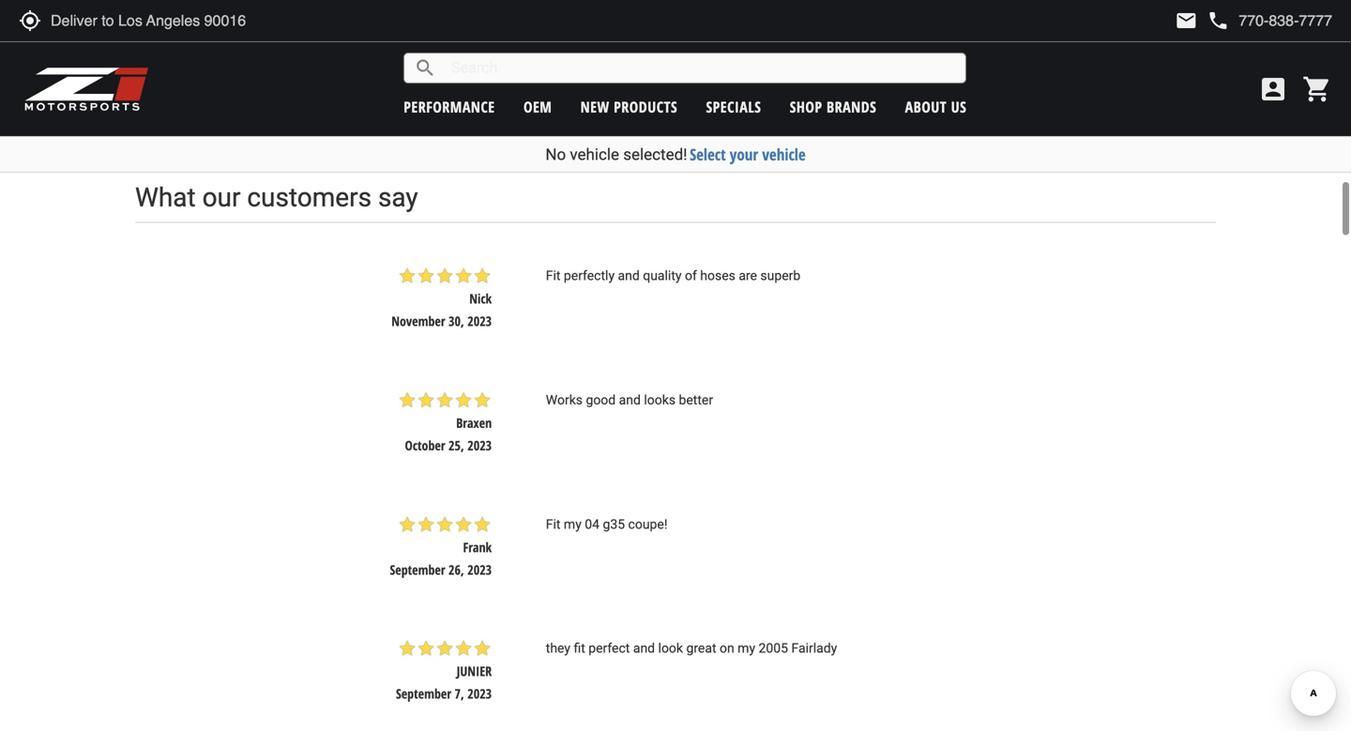 Task type: locate. For each thing, give the bounding box(es) containing it.
$3.48
[[385, 74, 413, 92]]

1 g37 from the left
[[550, 29, 570, 47]]

1 fit from the top
[[546, 268, 561, 284]]

no
[[546, 145, 566, 164]]

star_half
[[766, 50, 785, 69], [590, 64, 609, 83], [942, 64, 960, 83]]

z1 right vq35de
[[1020, 29, 1032, 47]]

my left "04"
[[564, 517, 582, 532]]

nick
[[470, 290, 492, 308]]

3 2023 from the top
[[468, 561, 492, 579]]

$279.99
[[906, 88, 946, 106]]

set left heater
[[581, 43, 596, 61]]

1 silicone from the left
[[214, 29, 253, 47]]

370z/g37
[[162, 29, 210, 47]]

my_location
[[19, 9, 41, 32]]

september for star star star star star junier september 7, 2023
[[396, 685, 452, 703]]

frank
[[463, 538, 492, 556]]

2 vertical spatial and
[[633, 641, 655, 656]]

hose inside the z1 370z/g37 silicone side pcv breather hose set for aftermarket intake
[[183, 43, 208, 61]]

1 master from the left
[[966, 29, 1002, 47]]

vq35de
[[930, 43, 969, 61]]

star
[[380, 50, 399, 69], [399, 50, 418, 69], [418, 50, 437, 69], [691, 50, 709, 69], [709, 50, 728, 69], [728, 50, 747, 69], [747, 50, 766, 69], [515, 64, 534, 83], [534, 64, 553, 83], [553, 64, 571, 83], [571, 64, 590, 83], [866, 64, 885, 83], [885, 64, 904, 83], [904, 64, 923, 83], [923, 64, 942, 83], [398, 267, 417, 286], [417, 267, 436, 286], [436, 267, 454, 286], [454, 267, 473, 286], [473, 267, 492, 286], [398, 391, 417, 410], [417, 391, 436, 410], [436, 391, 454, 410], [454, 391, 473, 410], [473, 391, 492, 410], [398, 515, 417, 534], [417, 515, 436, 534], [436, 515, 454, 534], [454, 515, 473, 534], [473, 515, 492, 534], [398, 639, 417, 658], [417, 639, 436, 658], [436, 639, 454, 658], [454, 639, 473, 658], [473, 639, 492, 658]]

/ right the 370z
[[542, 29, 547, 47]]

3 z1 from the left
[[662, 29, 674, 47]]

september left 7,
[[396, 685, 452, 703]]

0 vertical spatial intake
[[772, 29, 805, 47]]

2 horizontal spatial star_half
[[942, 64, 960, 83]]

30,
[[449, 312, 464, 330]]

/ inside the z1 370z / g37 silicone heater hose set star star star star star_half (26) $42
[[542, 29, 547, 47]]

star_half left the (26)
[[590, 64, 609, 83]]

on
[[720, 641, 735, 656]]

2 fit from the top
[[546, 517, 561, 532]]

z1 370z / g37 silicone heater hose set star star star star star_half (26) $42
[[500, 29, 649, 106]]

0 horizontal spatial star_half
[[590, 64, 609, 83]]

1 vertical spatial fit
[[546, 517, 561, 532]]

october
[[405, 436, 445, 454]]

350z
[[865, 29, 889, 47]]

0 horizontal spatial intake
[[206, 58, 240, 76]]

z1 inside the z1 370z / g37 silicone heater hose set star star star star star_half (26) $42
[[500, 29, 511, 47]]

1 horizontal spatial vehicle
[[763, 144, 806, 165]]

of
[[685, 268, 697, 284]]

7,
[[455, 685, 464, 703]]

0 horizontal spatial my
[[564, 517, 582, 532]]

2023 inside 'star star star star star braxen october 25, 2023'
[[468, 436, 492, 454]]

1 horizontal spatial set
[[911, 43, 927, 61]]

my right on
[[738, 641, 756, 656]]

2023 down nick
[[468, 312, 492, 330]]

for
[[230, 43, 245, 61]]

silicone inside the z1 370z / g37 silicone heater hose set star star star star star_half (26) $42
[[573, 29, 612, 47]]

/ inside z1 350z / g35 silicone master hose set vq35de star star star star star_half (34) $279.99
[[892, 29, 898, 47]]

0 horizontal spatial set
[[581, 43, 596, 61]]

1 horizontal spatial star_half
[[766, 50, 785, 69]]

intake down 370z/g37
[[206, 58, 240, 76]]

hose left set
[[183, 43, 208, 61]]

0 vertical spatial my
[[564, 517, 582, 532]]

september left 26,
[[390, 561, 445, 579]]

1 2023 from the top
[[468, 312, 492, 330]]

1 horizontal spatial /
[[892, 29, 898, 47]]

account_box
[[1259, 74, 1289, 104]]

z1 left 350z
[[850, 29, 862, 47]]

new products
[[581, 97, 678, 117]]

2023 down braxen
[[468, 436, 492, 454]]

fit for star star star star star frank september 26, 2023
[[546, 517, 561, 532]]

3 silicone from the left
[[677, 29, 716, 47]]

september inside the 'star star star star star junier september 7, 2023'
[[396, 685, 452, 703]]

master inside z1 350z / g35 silicone master hose set vq35de star star star star star_half (34) $279.99
[[966, 29, 1002, 47]]

0 horizontal spatial g37
[[550, 29, 570, 47]]

2023 right 7,
[[468, 685, 492, 703]]

(2)
[[440, 52, 455, 66]]

account_box link
[[1254, 74, 1294, 104]]

heater
[[615, 29, 649, 47]]

hose left mail
[[1139, 29, 1164, 47]]

0 horizontal spatial vehicle
[[570, 145, 620, 164]]

performance link
[[404, 97, 495, 117]]

z1 350z / g35 silicone master hose set vq35de star star star star star_half (34) $279.99
[[850, 29, 1002, 106]]

intake inside z1 silicone post-maf intake hoses star star star star star_half (61) $119.99
[[772, 29, 805, 47]]

fit
[[546, 268, 561, 284], [546, 517, 561, 532]]

shop brands
[[790, 97, 877, 117]]

0 vertical spatial september
[[390, 561, 445, 579]]

2023 for star star star star star junier september 7, 2023
[[468, 685, 492, 703]]

2023 for star star star star star braxen october 25, 2023
[[468, 436, 492, 454]]

silicone inside z1 350z / g35 silicone master hose set vq35de star star star star star_half (34) $279.99
[[923, 29, 962, 47]]

5 z1 from the left
[[1020, 29, 1032, 47]]

set left vq35de
[[911, 43, 927, 61]]

z1 left the 370z
[[500, 29, 511, 47]]

master left mail
[[1100, 29, 1136, 47]]

2 / from the left
[[892, 29, 898, 47]]

silicone
[[214, 29, 253, 47], [573, 29, 612, 47], [677, 29, 716, 47], [923, 29, 962, 47], [1058, 29, 1097, 47]]

set inside z1 350z / g35 silicone master hose set vq35de star star star star star_half (34) $279.99
[[911, 43, 927, 61]]

set for (26)
[[581, 43, 596, 61]]

september inside star star star star star frank september 26, 2023
[[390, 561, 445, 579]]

set left phone
[[1167, 29, 1183, 47]]

star_half left the "(61)"
[[766, 50, 785, 69]]

g37
[[550, 29, 570, 47], [1035, 29, 1054, 47]]

works
[[546, 392, 583, 408]]

1 vertical spatial and
[[619, 392, 641, 408]]

z1 right heater
[[662, 29, 674, 47]]

superb
[[761, 268, 801, 284]]

master up (34)
[[966, 29, 1002, 47]]

1 horizontal spatial master
[[1100, 29, 1136, 47]]

1 / from the left
[[542, 29, 547, 47]]

1 vertical spatial my
[[738, 641, 756, 656]]

star_half down vq35de
[[942, 64, 960, 83]]

master
[[966, 29, 1002, 47], [1100, 29, 1136, 47]]

my
[[564, 517, 582, 532], [738, 641, 756, 656]]

0 vertical spatial fit
[[546, 268, 561, 284]]

370z
[[515, 29, 538, 47]]

2 z1 from the left
[[500, 29, 511, 47]]

1 horizontal spatial intake
[[772, 29, 805, 47]]

stainless steel t bolt clamps star star star (2) $3.48
[[326, 29, 472, 92]]

t
[[402, 29, 408, 47]]

and left look
[[633, 641, 655, 656]]

works good and looks better
[[546, 392, 713, 408]]

/ for star
[[542, 29, 547, 47]]

/
[[542, 29, 547, 47], [892, 29, 898, 47]]

perfect
[[589, 641, 630, 656]]

and
[[618, 268, 640, 284], [619, 392, 641, 408], [633, 641, 655, 656]]

g35
[[603, 517, 625, 532]]

vehicle right no
[[570, 145, 620, 164]]

hose left vq35de
[[883, 43, 908, 61]]

0 horizontal spatial master
[[966, 29, 1002, 47]]

z1 inside z1 350z / g35 silicone master hose set vq35de star star star star star_half (34) $279.99
[[850, 29, 862, 47]]

star_half inside the z1 370z / g37 silicone heater hose set star star star star star_half (26) $42
[[590, 64, 609, 83]]

2 2023 from the top
[[468, 436, 492, 454]]

0 vertical spatial and
[[618, 268, 640, 284]]

2023 inside the star star star star star nick november 30, 2023
[[468, 312, 492, 330]]

z1 for $119.99
[[662, 29, 674, 47]]

fit left perfectly
[[546, 268, 561, 284]]

september for star star star star star frank september 26, 2023
[[390, 561, 445, 579]]

your
[[730, 144, 759, 165]]

z1 left 370z/g37
[[147, 29, 159, 47]]

hose
[[1139, 29, 1164, 47], [183, 43, 208, 61], [553, 43, 577, 61], [883, 43, 908, 61]]

1 vertical spatial intake
[[206, 58, 240, 76]]

and for star star star star star nick november 30, 2023
[[618, 268, 640, 284]]

fit my 04 g35 coupe!
[[546, 517, 668, 532]]

z1 inside z1 silicone post-maf intake hoses star star star star star_half (61) $119.99
[[662, 29, 674, 47]]

2023 down "frank"
[[468, 561, 492, 579]]

/ left g35
[[892, 29, 898, 47]]

specials link
[[706, 97, 762, 117]]

clamps
[[435, 29, 472, 47]]

star star star star star junier september 7, 2023
[[396, 639, 492, 703]]

4 z1 from the left
[[850, 29, 862, 47]]

Search search field
[[437, 54, 966, 83]]

1 vertical spatial september
[[396, 685, 452, 703]]

and right good
[[619, 392, 641, 408]]

fairlady
[[792, 641, 838, 656]]

mail
[[1176, 9, 1198, 32]]

intake inside the z1 370z/g37 silicone side pcv breather hose set for aftermarket intake
[[206, 58, 240, 76]]

4 2023 from the top
[[468, 685, 492, 703]]

hose inside z1 350z / g35 silicone master hose set vq35de star star star star star_half (34) $279.99
[[883, 43, 908, 61]]

hose right the 370z
[[553, 43, 577, 61]]

intake up the "(61)"
[[772, 29, 805, 47]]

november
[[392, 312, 445, 330]]

2 horizontal spatial set
[[1167, 29, 1183, 47]]

and left quality
[[618, 268, 640, 284]]

hose for star
[[553, 43, 577, 61]]

hose for vq35de
[[883, 43, 908, 61]]

star star star star star frank september 26, 2023
[[390, 515, 492, 579]]

vehicle right your
[[763, 144, 806, 165]]

0 horizontal spatial /
[[542, 29, 547, 47]]

set
[[1167, 29, 1183, 47], [581, 43, 596, 61], [911, 43, 927, 61]]

2023 inside star star star star star frank september 26, 2023
[[468, 561, 492, 579]]

4 silicone from the left
[[923, 29, 962, 47]]

us
[[951, 97, 967, 117]]

fit left "04"
[[546, 517, 561, 532]]

2023 inside the 'star star star star star junier september 7, 2023'
[[468, 685, 492, 703]]

set inside the z1 370z / g37 silicone heater hose set star star star star star_half (26) $42
[[581, 43, 596, 61]]

phone
[[1208, 9, 1230, 32]]

1 horizontal spatial my
[[738, 641, 756, 656]]

2023 for star star star star star nick november 30, 2023
[[468, 312, 492, 330]]

2 silicone from the left
[[573, 29, 612, 47]]

vehicle inside no vehicle selected! select your vehicle
[[570, 145, 620, 164]]

z1
[[147, 29, 159, 47], [500, 29, 511, 47], [662, 29, 674, 47], [850, 29, 862, 47], [1020, 29, 1032, 47]]

1 z1 from the left
[[147, 29, 159, 47]]

say
[[378, 182, 418, 213]]

1 horizontal spatial g37
[[1035, 29, 1054, 47]]

hose inside the z1 370z / g37 silicone heater hose set star star star star star_half (26) $42
[[553, 43, 577, 61]]

(34)
[[963, 67, 985, 81]]

vehicle
[[763, 144, 806, 165], [570, 145, 620, 164]]

g37 inside the z1 370z / g37 silicone heater hose set star star star star star_half (26) $42
[[550, 29, 570, 47]]



Task type: describe. For each thing, give the bounding box(es) containing it.
5 silicone from the left
[[1058, 29, 1097, 47]]

2005
[[759, 641, 789, 656]]

good
[[586, 392, 616, 408]]

our
[[202, 182, 241, 213]]

pcv
[[280, 29, 299, 47]]

fit
[[574, 641, 586, 656]]

select
[[690, 144, 726, 165]]

better
[[679, 392, 713, 408]]

bolt
[[411, 29, 431, 47]]

quality
[[643, 268, 682, 284]]

set
[[211, 43, 227, 61]]

/ for vq35de
[[892, 29, 898, 47]]

new
[[581, 97, 610, 117]]

fit perfectly and quality of hoses are superb
[[546, 268, 801, 284]]

z1 g37 silicone master hose set
[[1020, 29, 1183, 47]]

(26)
[[612, 67, 634, 81]]

z1 inside the z1 370z/g37 silicone side pcv breather hose set for aftermarket intake
[[147, 29, 159, 47]]

star_half inside z1 silicone post-maf intake hoses star star star star star_half (61) $119.99
[[766, 50, 785, 69]]

look
[[659, 641, 683, 656]]

$119.99
[[730, 74, 770, 92]]

they
[[546, 641, 571, 656]]

select your vehicle link
[[690, 144, 806, 165]]

26,
[[449, 561, 464, 579]]

about
[[905, 97, 947, 117]]

new products link
[[581, 97, 678, 117]]

and for star star star star star braxen october 25, 2023
[[619, 392, 641, 408]]

they fit perfect and look great on my 2005 fairlady
[[546, 641, 838, 656]]

$42
[[565, 88, 584, 106]]

looks
[[644, 392, 676, 408]]

about us link
[[905, 97, 967, 117]]

junier
[[457, 662, 492, 680]]

z1 for star
[[850, 29, 862, 47]]

z1 370z/g37 silicone side pcv breather hose set for aftermarket intake
[[135, 29, 311, 76]]

great
[[687, 641, 717, 656]]

what
[[135, 182, 196, 213]]

aftermarket
[[248, 43, 311, 61]]

25,
[[449, 436, 464, 454]]

products
[[614, 97, 678, 117]]

z1 silicone post-maf intake hoses star star star star star_half (61) $119.99
[[662, 29, 838, 92]]

hose for for
[[183, 43, 208, 61]]

shopping_cart link
[[1298, 74, 1333, 104]]

brands
[[827, 97, 877, 117]]

silicone inside z1 silicone post-maf intake hoses star star star star star_half (61) $119.99
[[677, 29, 716, 47]]

steel
[[374, 29, 399, 47]]

hoses
[[808, 29, 838, 47]]

maf
[[746, 29, 768, 47]]

star star star star star braxen october 25, 2023
[[398, 391, 492, 454]]

set for star_half
[[911, 43, 927, 61]]

z1 motorsports logo image
[[23, 66, 150, 113]]

oem link
[[524, 97, 552, 117]]

silicone inside the z1 370z/g37 silicone side pcv breather hose set for aftermarket intake
[[214, 29, 253, 47]]

shop
[[790, 97, 823, 117]]

(61)
[[788, 52, 810, 66]]

braxen
[[456, 414, 492, 432]]

side
[[256, 29, 277, 47]]

are
[[739, 268, 758, 284]]

stainless
[[326, 29, 371, 47]]

fit for star star star star star nick november 30, 2023
[[546, 268, 561, 284]]

shop brands link
[[790, 97, 877, 117]]

04
[[585, 517, 600, 532]]

star star star star star nick november 30, 2023
[[392, 267, 492, 330]]

phone link
[[1208, 9, 1333, 32]]

customers
[[247, 182, 372, 213]]

mail phone
[[1176, 9, 1230, 32]]

g35
[[901, 29, 920, 47]]

2023 for star star star star star frank september 26, 2023
[[468, 561, 492, 579]]

breather
[[135, 43, 180, 61]]

specials
[[706, 97, 762, 117]]

selected!
[[624, 145, 688, 164]]

oem
[[524, 97, 552, 117]]

2 g37 from the left
[[1035, 29, 1054, 47]]

search
[[414, 57, 437, 79]]

perfectly
[[564, 268, 615, 284]]

star_half inside z1 350z / g35 silicone master hose set vq35de star star star star star_half (34) $279.99
[[942, 64, 960, 83]]

z1 for star_half
[[500, 29, 511, 47]]

mail link
[[1176, 9, 1198, 32]]

shopping_cart
[[1303, 74, 1333, 104]]

2 master from the left
[[1100, 29, 1136, 47]]

coupe!
[[628, 517, 668, 532]]



Task type: vqa. For each thing, say whether or not it's contained in the screenshot.


